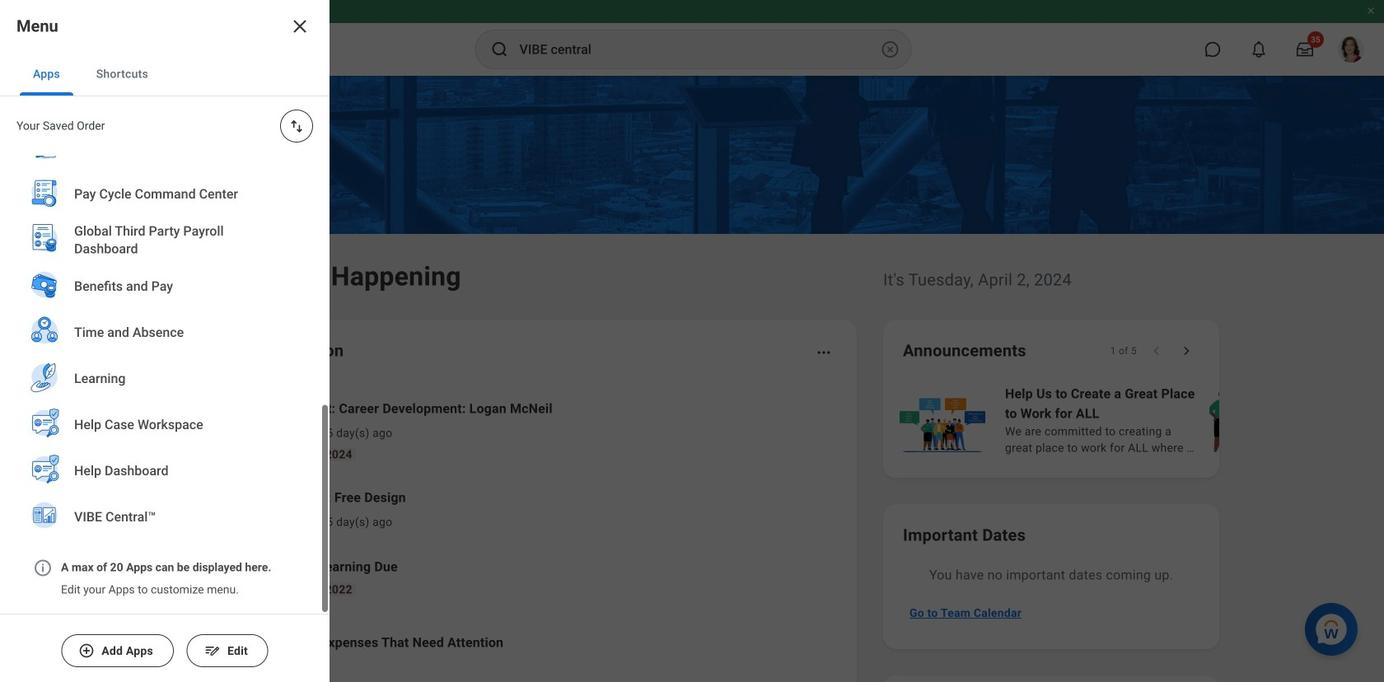 Task type: locate. For each thing, give the bounding box(es) containing it.
text edit image
[[204, 643, 221, 659]]

list
[[0, 0, 330, 553], [896, 382, 1384, 458], [185, 386, 837, 676]]

search image
[[490, 40, 510, 59]]

chevron right small image
[[1178, 343, 1195, 359]]

info image
[[33, 558, 53, 578]]

main content
[[0, 76, 1384, 682]]

dashboard expenses image
[[208, 630, 233, 655]]

inbox large image
[[1297, 41, 1313, 58]]

profile logan mcneil element
[[1328, 31, 1374, 68]]

tab list
[[0, 53, 330, 96]]

close environment banner image
[[1366, 6, 1376, 16]]

sort image
[[288, 118, 305, 134]]

banner
[[0, 0, 1384, 76]]

notifications large image
[[1251, 41, 1267, 58]]

status
[[1110, 344, 1137, 358]]

book open image
[[208, 564, 233, 589]]



Task type: describe. For each thing, give the bounding box(es) containing it.
global navigation dialog
[[0, 0, 330, 682]]

x circle image
[[880, 40, 900, 59]]

plus circle image
[[78, 643, 95, 659]]

x image
[[290, 16, 310, 36]]

chevron left small image
[[1149, 343, 1165, 359]]



Task type: vqa. For each thing, say whether or not it's contained in the screenshot.
The 'Chevron Right Small' image
yes



